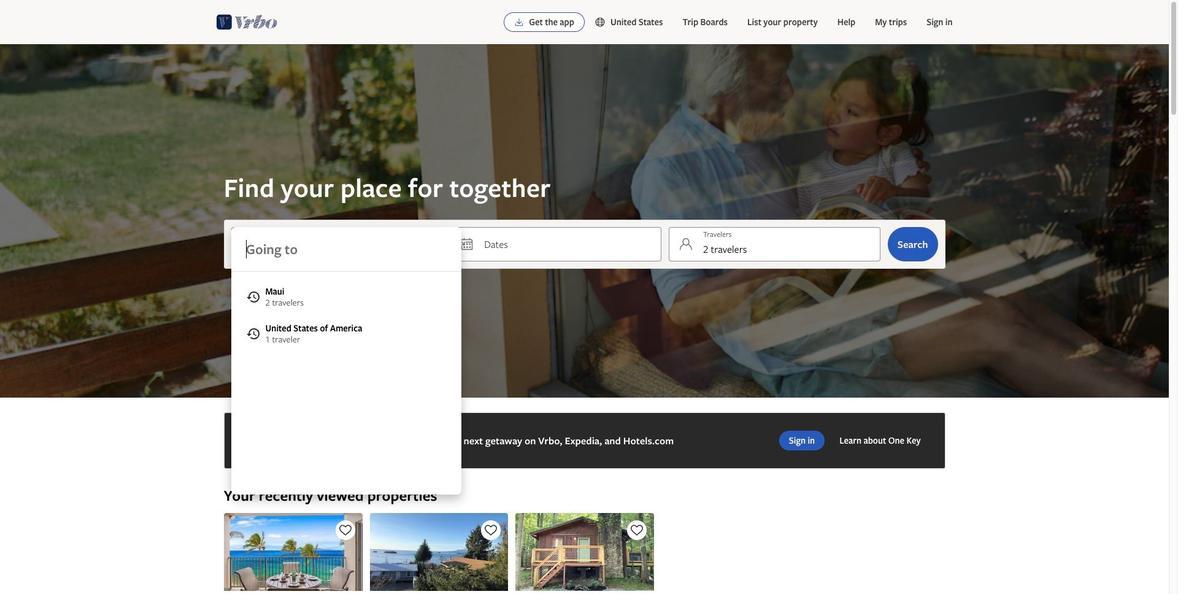 Task type: describe. For each thing, give the bounding box(es) containing it.
Save Ocean View Duplex  Apartment Furnished to a trip checkbox
[[481, 520, 501, 540]]

vrbo logo image
[[216, 12, 277, 32]]

download the app button image
[[514, 17, 524, 27]]

view from property image
[[369, 513, 508, 591]]

small image
[[595, 17, 611, 28]]

Save Elegant Ocean-Front Penthouse, #616 to a trip checkbox
[[335, 520, 355, 540]]



Task type: locate. For each thing, give the bounding box(es) containing it.
main content
[[0, 44, 1169, 594]]

wizard region
[[0, 44, 1169, 495]]

property grounds image
[[224, 513, 362, 591]]

Save Creekside Couple's Retreat at Cool Waters to a trip checkbox
[[627, 520, 646, 540]]

Going to text field
[[231, 227, 461, 271]]

exterior image
[[515, 513, 654, 591]]



Task type: vqa. For each thing, say whether or not it's contained in the screenshot.
the Save Elegant Ocean-Front Penthouse, #616 to a trip checkbox on the left of page
yes



